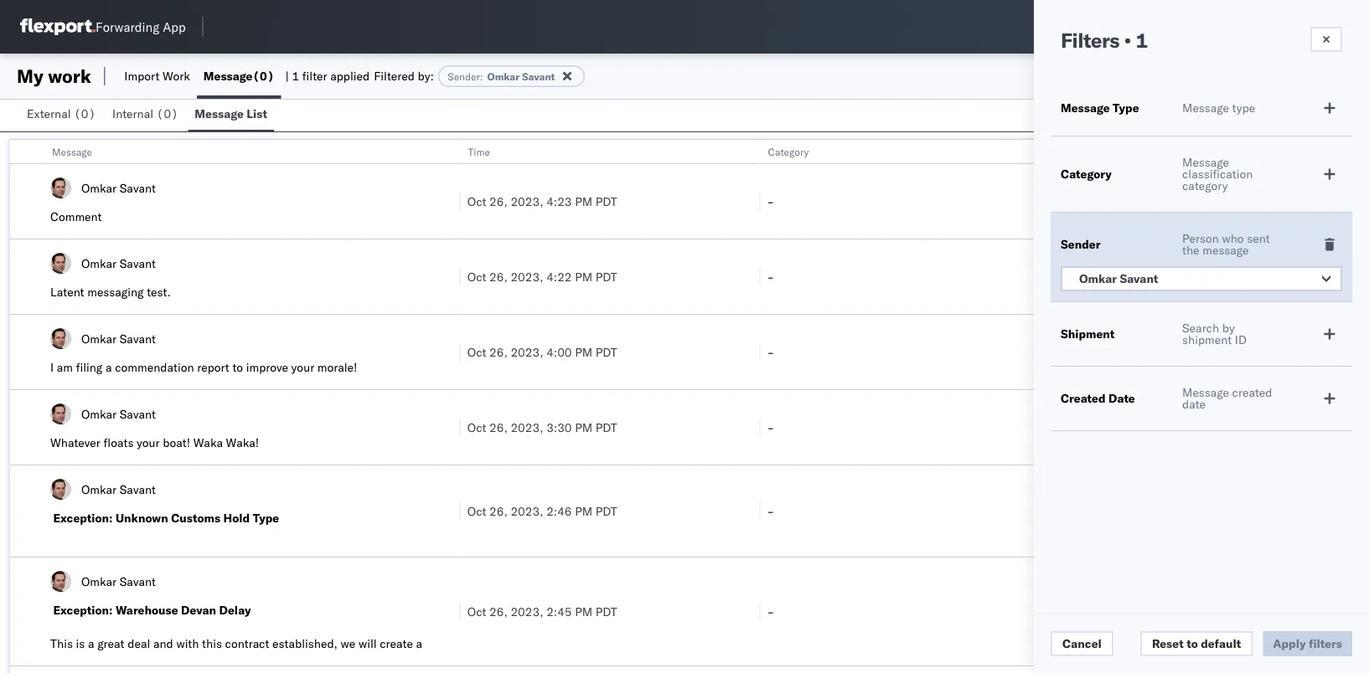 Task type: locate. For each thing, give the bounding box(es) containing it.
26, down 'time'
[[490, 194, 508, 209]]

0 vertical spatial your
[[291, 360, 314, 375]]

flex-
[[1067, 194, 1102, 209], [1067, 269, 1102, 284], [1067, 345, 1102, 360], [1067, 420, 1102, 435], [1067, 605, 1102, 619]]

0 vertical spatial work
[[48, 65, 91, 88]]

5 26, from the top
[[490, 504, 508, 519]]

oct left 4:22
[[467, 269, 487, 284]]

2 vertical spatial 458574
[[1102, 605, 1146, 619]]

5 2023, from the top
[[511, 504, 544, 519]]

flex- 458574 up cancel
[[1067, 605, 1146, 619]]

1 exception: from the top
[[53, 511, 113, 526]]

0 vertical spatial to
[[233, 360, 243, 375]]

458574
[[1102, 194, 1146, 209], [1102, 269, 1146, 284], [1102, 605, 1146, 619]]

2023, left the 4:00
[[511, 345, 544, 360]]

6 oct from the top
[[467, 605, 487, 619]]

2 horizontal spatial (0)
[[253, 69, 274, 83]]

flex- down the related
[[1067, 194, 1102, 209]]

omkar savant for oct 26, 2023, 3:30 pm pdt
[[81, 407, 156, 422]]

(0)
[[253, 69, 274, 83], [74, 106, 96, 121], [156, 106, 178, 121]]

omkar up warehouse
[[81, 575, 117, 589]]

with
[[176, 637, 199, 652]]

oct left 2:45
[[467, 605, 487, 619]]

1 horizontal spatial to
[[1187, 637, 1198, 652]]

5 - from the top
[[767, 504, 775, 519]]

2 exception: from the top
[[53, 603, 113, 618]]

exception: left the unknown
[[53, 511, 113, 526]]

pdt right 4:23
[[596, 194, 617, 209]]

id
[[1235, 333, 1247, 347]]

2 26, from the top
[[490, 269, 508, 284]]

flex- up cancel
[[1067, 605, 1102, 619]]

3 flex- 458574 from the top
[[1067, 605, 1146, 619]]

omkar for oct 26, 2023, 4:00 pm pdt
[[81, 331, 117, 346]]

omkar savant inside button
[[1080, 272, 1159, 286]]

0 horizontal spatial a
[[88, 637, 94, 652]]

message for message list
[[195, 106, 244, 121]]

type up related work item/shipment
[[1113, 101, 1140, 115]]

1854269
[[1102, 345, 1153, 360]]

4 - from the top
[[767, 420, 775, 435]]

exception: for exception: unknown customs hold type
[[53, 511, 113, 526]]

2023, left 2:46 on the bottom left of page
[[511, 504, 544, 519]]

partnership.
[[99, 654, 164, 668]]

message inside button
[[195, 106, 244, 121]]

2 pm from the top
[[575, 269, 593, 284]]

deal
[[128, 637, 150, 652]]

savant up commendation
[[120, 331, 156, 346]]

458574 for oct 26, 2023, 4:23 pm pdt
[[1102, 194, 1146, 209]]

pm right 4:22
[[575, 269, 593, 284]]

2 458574 from the top
[[1102, 269, 1146, 284]]

by
[[1223, 321, 1235, 336]]

message for message
[[52, 145, 92, 158]]

omkar savant up the unknown
[[81, 482, 156, 497]]

2023,
[[511, 194, 544, 209], [511, 269, 544, 284], [511, 345, 544, 360], [511, 420, 544, 435], [511, 504, 544, 519], [511, 605, 544, 619]]

category
[[1183, 179, 1228, 193]]

omkar
[[487, 70, 520, 83], [81, 181, 117, 195], [81, 256, 117, 271], [1080, 272, 1117, 286], [81, 331, 117, 346], [81, 407, 117, 422], [81, 482, 117, 497], [81, 575, 117, 589]]

0 vertical spatial 458574
[[1102, 194, 1146, 209]]

1 horizontal spatial type
[[1113, 101, 1140, 115]]

resize handle column header
[[440, 140, 460, 674], [740, 140, 760, 674], [1039, 140, 1060, 674], [1339, 140, 1359, 674]]

exception: up is
[[53, 603, 113, 618]]

message for message type
[[1183, 101, 1230, 115]]

i
[[50, 360, 54, 375]]

omkar savant up filing
[[81, 331, 156, 346]]

2 2023, from the top
[[511, 269, 544, 284]]

1
[[1136, 28, 1148, 53], [292, 69, 299, 83]]

•
[[1124, 28, 1131, 53]]

created
[[1233, 386, 1273, 400]]

omkar up filing
[[81, 331, 117, 346]]

work up external (0)
[[48, 65, 91, 88]]

458574 up shipment
[[1102, 269, 1146, 284]]

omkar savant for oct 26, 2023, 4:23 pm pdt
[[81, 181, 156, 195]]

oct 26, 2023, 3:30 pm pdt
[[467, 420, 617, 435]]

flex- 458574 up shipment
[[1067, 269, 1146, 284]]

2023, for 2:46
[[511, 504, 544, 519]]

5 pm from the top
[[575, 504, 593, 519]]

message up the related
[[1061, 101, 1110, 115]]

pm right the 4:00
[[575, 345, 593, 360]]

(0) right internal
[[156, 106, 178, 121]]

1 horizontal spatial a
[[106, 360, 112, 375]]

0 horizontal spatial 1
[[292, 69, 299, 83]]

3 pdt from the top
[[596, 345, 617, 360]]

flexport. image
[[20, 18, 96, 35]]

omkar up comment
[[81, 181, 117, 195]]

omkar for oct 26, 2023, 3:30 pm pdt
[[81, 407, 117, 422]]

1 vertical spatial exception:
[[53, 603, 113, 618]]

a
[[106, 360, 112, 375], [88, 637, 94, 652], [416, 637, 423, 652]]

message left "type"
[[1183, 101, 1230, 115]]

2 flex- from the top
[[1067, 269, 1102, 284]]

26, for oct 26, 2023, 4:23 pm pdt
[[490, 194, 508, 209]]

created
[[1061, 391, 1106, 406]]

6 - from the top
[[767, 605, 775, 619]]

pdt right the 4:00
[[596, 345, 617, 360]]

exception: for exception: warehouse devan delay
[[53, 603, 113, 618]]

external
[[27, 106, 71, 121]]

458574 down related work item/shipment
[[1102, 194, 1146, 209]]

1 vertical spatial to
[[1187, 637, 1198, 652]]

4 2023, from the top
[[511, 420, 544, 435]]

forwarding
[[96, 19, 159, 35]]

2 pdt from the top
[[596, 269, 617, 284]]

2023, left 4:23
[[511, 194, 544, 209]]

we
[[341, 637, 356, 652]]

pm
[[575, 194, 593, 209], [575, 269, 593, 284], [575, 345, 593, 360], [575, 420, 593, 435], [575, 504, 593, 519], [575, 605, 593, 619]]

Search Shipments (/) text field
[[1049, 14, 1210, 39]]

related work item/shipment
[[1068, 145, 1199, 158]]

message for message created date
[[1183, 386, 1230, 400]]

my work
[[17, 65, 91, 88]]

458574 up cancel "button"
[[1102, 605, 1146, 619]]

a right filing
[[106, 360, 112, 375]]

0 horizontal spatial to
[[233, 360, 243, 375]]

pdt right 2:45
[[596, 605, 617, 619]]

message down external (0) button
[[52, 145, 92, 158]]

4 resize handle column header from the left
[[1339, 140, 1359, 674]]

savant up 1854269
[[1120, 272, 1159, 286]]

work for my
[[48, 65, 91, 88]]

3 pm from the top
[[575, 345, 593, 360]]

26, left 3:30
[[490, 420, 508, 435]]

reset to default
[[1152, 637, 1241, 652]]

0 vertical spatial exception:
[[53, 511, 113, 526]]

3 2023, from the top
[[511, 345, 544, 360]]

4:00
[[547, 345, 572, 360]]

6 26, from the top
[[490, 605, 508, 619]]

pm for 4:00
[[575, 345, 593, 360]]

3 flex- from the top
[[1067, 345, 1102, 360]]

app
[[163, 19, 186, 35]]

message type
[[1183, 101, 1256, 115]]

to right 'reset'
[[1187, 637, 1198, 652]]

flex- 458574 for oct 26, 2023, 4:23 pm pdt
[[1067, 194, 1146, 209]]

4 26, from the top
[[490, 420, 508, 435]]

2 - from the top
[[767, 269, 775, 284]]

2023, for 3:30
[[511, 420, 544, 435]]

import work button
[[118, 54, 197, 99]]

26, for oct 26, 2023, 2:46 pm pdt
[[490, 504, 508, 519]]

omkar up floats in the left of the page
[[81, 407, 117, 422]]

type right the hold
[[253, 511, 279, 526]]

- for oct 26, 2023, 4:23 pm pdt
[[767, 194, 775, 209]]

work right the related
[[1105, 145, 1127, 158]]

is
[[76, 637, 85, 652]]

0 vertical spatial type
[[1113, 101, 1140, 115]]

1 vertical spatial flex- 458574
[[1067, 269, 1146, 284]]

0 horizontal spatial work
[[48, 65, 91, 88]]

1 pm from the top
[[575, 194, 593, 209]]

1 pdt from the top
[[596, 194, 617, 209]]

savant up whatever floats your boat! waka waka!
[[120, 407, 156, 422]]

filtered
[[374, 69, 415, 83]]

1 horizontal spatial sender
[[1061, 237, 1101, 252]]

message left created
[[1183, 386, 1230, 400]]

1 vertical spatial category
[[1061, 167, 1112, 181]]

a right is
[[88, 637, 94, 652]]

commendation
[[115, 360, 194, 375]]

savant for oct 26, 2023, 2:46 pm pdt
[[120, 482, 156, 497]]

omkar savant up messaging on the top of page
[[81, 256, 156, 271]]

omkar up latent messaging test.
[[81, 256, 117, 271]]

oct
[[467, 194, 487, 209], [467, 269, 487, 284], [467, 345, 487, 360], [467, 420, 487, 435], [467, 504, 487, 519], [467, 605, 487, 619]]

3 resize handle column header from the left
[[1039, 140, 1060, 674]]

26, left 2:46 on the bottom left of page
[[490, 504, 508, 519]]

message (0)
[[204, 69, 274, 83]]

oct left the 4:00
[[467, 345, 487, 360]]

flex- up shipment
[[1067, 269, 1102, 284]]

omkar savant for oct 26, 2023, 4:00 pm pdt
[[81, 331, 156, 346]]

2023, for 4:00
[[511, 345, 544, 360]]

oct left 2:46 on the bottom left of page
[[467, 504, 487, 519]]

savant inside button
[[1120, 272, 1159, 286]]

0 horizontal spatial type
[[253, 511, 279, 526]]

time
[[468, 145, 490, 158]]

-
[[767, 194, 775, 209], [767, 269, 775, 284], [767, 345, 775, 360], [767, 420, 775, 435], [767, 504, 775, 519], [767, 605, 775, 619]]

pdt right 2:46 on the bottom left of page
[[596, 504, 617, 519]]

0 vertical spatial category
[[768, 145, 809, 158]]

26, left 2:45
[[490, 605, 508, 619]]

2 resize handle column header from the left
[[740, 140, 760, 674]]

3 oct from the top
[[467, 345, 487, 360]]

flex- down shipment
[[1067, 345, 1102, 360]]

and
[[153, 637, 173, 652]]

4:23
[[547, 194, 572, 209]]

date
[[1183, 397, 1206, 412]]

improve
[[246, 360, 288, 375]]

your left boat!
[[137, 436, 160, 450]]

2 vertical spatial flex- 458574
[[1067, 605, 1146, 619]]

savant up the unknown
[[120, 482, 156, 497]]

(0) left '|' at top
[[253, 69, 274, 83]]

a right create
[[416, 637, 423, 652]]

flex- 458574
[[1067, 194, 1146, 209], [1067, 269, 1146, 284], [1067, 605, 1146, 619]]

flex- for oct 26, 2023, 3:30 pm pdt
[[1067, 420, 1102, 435]]

26, left 4:22
[[490, 269, 508, 284]]

oct left 3:30
[[467, 420, 487, 435]]

resize handle column header for related work item/shipment
[[1339, 140, 1359, 674]]

category
[[768, 145, 809, 158], [1061, 167, 1112, 181]]

message up 'message list'
[[204, 69, 253, 83]]

1 - from the top
[[767, 194, 775, 209]]

message
[[204, 69, 253, 83], [1061, 101, 1110, 115], [1183, 101, 1230, 115], [195, 106, 244, 121], [52, 145, 92, 158], [1183, 155, 1230, 170], [1183, 386, 1230, 400]]

6 pm from the top
[[575, 605, 593, 619]]

search
[[1183, 321, 1220, 336]]

3 458574 from the top
[[1102, 605, 1146, 619]]

pdt
[[596, 194, 617, 209], [596, 269, 617, 284], [596, 345, 617, 360], [596, 420, 617, 435], [596, 504, 617, 519], [596, 605, 617, 619]]

5 flex- from the top
[[1067, 605, 1102, 619]]

0 vertical spatial sender
[[448, 70, 480, 83]]

(0) for external (0)
[[74, 106, 96, 121]]

omkar savant up comment
[[81, 181, 156, 195]]

oct for oct 26, 2023, 3:30 pm pdt
[[467, 420, 487, 435]]

devan
[[181, 603, 216, 618]]

your left "morale!"
[[291, 360, 314, 375]]

omkar up shipment
[[1080, 272, 1117, 286]]

2023, left 4:22
[[511, 269, 544, 284]]

omkar down floats in the left of the page
[[81, 482, 117, 497]]

1 vertical spatial work
[[1105, 145, 1127, 158]]

4 pm from the top
[[575, 420, 593, 435]]

pm right 3:30
[[575, 420, 593, 435]]

|
[[285, 69, 289, 83]]

pm for 4:22
[[575, 269, 593, 284]]

pm for 4:23
[[575, 194, 593, 209]]

2:46
[[547, 504, 572, 519]]

savant down internal (0) button
[[120, 181, 156, 195]]

latent messaging test.
[[50, 285, 171, 300]]

0 horizontal spatial (0)
[[74, 106, 96, 121]]

26, left the 4:00
[[490, 345, 508, 360]]

4 pdt from the top
[[596, 420, 617, 435]]

message type
[[1061, 101, 1140, 115]]

pm for 2:45
[[575, 605, 593, 619]]

4 flex- from the top
[[1067, 420, 1102, 435]]

lucrative
[[50, 654, 96, 668]]

pm right 4:23
[[575, 194, 593, 209]]

flex- for oct 26, 2023, 4:23 pm pdt
[[1067, 194, 1102, 209]]

6 2023, from the top
[[511, 605, 544, 619]]

- for oct 26, 2023, 2:45 pm pdt
[[767, 605, 775, 619]]

0 vertical spatial 1
[[1136, 28, 1148, 53]]

1 oct from the top
[[467, 194, 487, 209]]

0 vertical spatial flex- 458574
[[1067, 194, 1146, 209]]

message up category at the right of the page
[[1183, 155, 1230, 170]]

flex- down created
[[1067, 420, 1102, 435]]

2 flex- 458574 from the top
[[1067, 269, 1146, 284]]

waka!
[[226, 436, 259, 450]]

2023, for 2:45
[[511, 605, 544, 619]]

0 horizontal spatial your
[[137, 436, 160, 450]]

1 vertical spatial type
[[253, 511, 279, 526]]

message inside message classification category
[[1183, 155, 1230, 170]]

1 vertical spatial 458574
[[1102, 269, 1146, 284]]

1 right the •
[[1136, 28, 1148, 53]]

pdt for oct 26, 2023, 4:22 pm pdt
[[596, 269, 617, 284]]

1 flex- 458574 from the top
[[1067, 194, 1146, 209]]

pdt right 4:22
[[596, 269, 617, 284]]

1 resize handle column header from the left
[[440, 140, 460, 674]]

3 - from the top
[[767, 345, 775, 360]]

omkar savant for oct 26, 2023, 2:46 pm pdt
[[81, 482, 156, 497]]

message for message type
[[1061, 101, 1110, 115]]

1 horizontal spatial category
[[1061, 167, 1112, 181]]

cancel button
[[1051, 632, 1114, 657]]

- for oct 26, 2023, 4:00 pm pdt
[[767, 345, 775, 360]]

omkar for oct 26, 2023, 2:45 pm pdt
[[81, 575, 117, 589]]

omkar right :
[[487, 70, 520, 83]]

1 vertical spatial sender
[[1061, 237, 1101, 252]]

2023, left 3:30
[[511, 420, 544, 435]]

1 horizontal spatial your
[[291, 360, 314, 375]]

0 horizontal spatial sender
[[448, 70, 480, 83]]

5 pdt from the top
[[596, 504, 617, 519]]

2 oct from the top
[[467, 269, 487, 284]]

message inside message created date
[[1183, 386, 1230, 400]]

great
[[97, 637, 125, 652]]

5 oct from the top
[[467, 504, 487, 519]]

comment
[[50, 210, 102, 224]]

1 26, from the top
[[490, 194, 508, 209]]

2023, left 2:45
[[511, 605, 544, 619]]

(0) for internal (0)
[[156, 106, 178, 121]]

cancel
[[1063, 637, 1102, 652]]

6 pdt from the top
[[596, 605, 617, 619]]

omkar savant up floats in the left of the page
[[81, 407, 156, 422]]

oct down 'time'
[[467, 194, 487, 209]]

pdt for oct 26, 2023, 3:30 pm pdt
[[596, 420, 617, 435]]

floats
[[104, 436, 134, 450]]

1 458574 from the top
[[1102, 194, 1146, 209]]

work
[[48, 65, 91, 88], [1105, 145, 1127, 158]]

flex- 458574 down the related
[[1067, 194, 1146, 209]]

message left list
[[195, 106, 244, 121]]

(0) right external
[[74, 106, 96, 121]]

1 horizontal spatial (0)
[[156, 106, 178, 121]]

pm right 2:46 on the bottom left of page
[[575, 504, 593, 519]]

pdt right 3:30
[[596, 420, 617, 435]]

pdt for oct 26, 2023, 4:00 pm pdt
[[596, 345, 617, 360]]

omkar savant up warehouse
[[81, 575, 156, 589]]

3 26, from the top
[[490, 345, 508, 360]]

to right report
[[233, 360, 243, 375]]

exception:
[[53, 511, 113, 526], [53, 603, 113, 618]]

resize handle column header for category
[[1039, 140, 1060, 674]]

savant for oct 26, 2023, 4:23 pm pdt
[[120, 181, 156, 195]]

savant up warehouse
[[120, 575, 156, 589]]

1 right '|' at top
[[292, 69, 299, 83]]

1 flex- from the top
[[1067, 194, 1102, 209]]

pm right 2:45
[[575, 605, 593, 619]]

omkar savant up shipment
[[1080, 272, 1159, 286]]

4 oct from the top
[[467, 420, 487, 435]]

whatever floats your boat! waka waka!
[[50, 436, 259, 450]]

458574 for oct 26, 2023, 2:45 pm pdt
[[1102, 605, 1146, 619]]

1 2023, from the top
[[511, 194, 544, 209]]

savant up test.
[[120, 256, 156, 271]]

1 horizontal spatial work
[[1105, 145, 1127, 158]]



Task type: describe. For each thing, give the bounding box(es) containing it.
resize handle column header for message
[[440, 140, 460, 674]]

by:
[[418, 69, 434, 83]]

flex- 1854269
[[1067, 345, 1153, 360]]

savant for oct 26, 2023, 4:00 pm pdt
[[120, 331, 156, 346]]

forwarding app link
[[20, 18, 186, 35]]

2023, for 4:22
[[511, 269, 544, 284]]

work for related
[[1105, 145, 1127, 158]]

savant for oct 26, 2023, 4:22 pm pdt
[[120, 256, 156, 271]]

savant for oct 26, 2023, 3:30 pm pdt
[[120, 407, 156, 422]]

:
[[480, 70, 483, 83]]

26, for oct 26, 2023, 3:30 pm pdt
[[490, 420, 508, 435]]

omkar savant for oct 26, 2023, 4:22 pm pdt
[[81, 256, 156, 271]]

morale!
[[317, 360, 357, 375]]

the
[[1183, 243, 1200, 258]]

0 horizontal spatial category
[[768, 145, 809, 158]]

message list button
[[188, 99, 274, 132]]

pdt for oct 26, 2023, 2:46 pm pdt
[[596, 504, 617, 519]]

1 vertical spatial 1
[[292, 69, 299, 83]]

internal (0) button
[[106, 99, 188, 132]]

exception: warehouse devan delay
[[53, 603, 251, 618]]

reset to default button
[[1141, 632, 1253, 657]]

flex- 1366815
[[1067, 420, 1153, 435]]

omkar savant for oct 26, 2023, 2:45 pm pdt
[[81, 575, 156, 589]]

4:22
[[547, 269, 572, 284]]

flex- for oct 26, 2023, 4:00 pm pdt
[[1067, 345, 1102, 360]]

report
[[197, 360, 229, 375]]

message list
[[195, 106, 267, 121]]

will
[[359, 637, 377, 652]]

shipment
[[1061, 327, 1115, 342]]

3:30
[[547, 420, 572, 435]]

2023, for 4:23
[[511, 194, 544, 209]]

26, for oct 26, 2023, 4:00 pm pdt
[[490, 345, 508, 360]]

oct for oct 26, 2023, 4:22 pm pdt
[[467, 269, 487, 284]]

- for oct 26, 2023, 3:30 pm pdt
[[767, 420, 775, 435]]

oct for oct 26, 2023, 4:00 pm pdt
[[467, 345, 487, 360]]

2:45
[[547, 605, 572, 619]]

savant for oct 26, 2023, 2:45 pm pdt
[[120, 575, 156, 589]]

1366815
[[1102, 420, 1153, 435]]

import work
[[124, 69, 190, 83]]

message created date
[[1183, 386, 1273, 412]]

forwarding app
[[96, 19, 186, 35]]

classification
[[1183, 167, 1253, 181]]

pm for 2:46
[[575, 504, 593, 519]]

import
[[124, 69, 160, 83]]

2 horizontal spatial a
[[416, 637, 423, 652]]

boat!
[[163, 436, 190, 450]]

message for message (0)
[[204, 69, 253, 83]]

oct 26, 2023, 4:00 pm pdt
[[467, 345, 617, 360]]

person who sent the message
[[1183, 231, 1270, 258]]

whatever
[[50, 436, 100, 450]]

this
[[50, 637, 73, 652]]

message
[[1203, 243, 1249, 258]]

my
[[17, 65, 43, 88]]

omkar for oct 26, 2023, 4:22 pm pdt
[[81, 256, 117, 271]]

oct 26, 2023, 4:23 pm pdt
[[467, 194, 617, 209]]

applied
[[330, 69, 370, 83]]

message for message classification category
[[1183, 155, 1230, 170]]

shipment
[[1183, 333, 1232, 347]]

this is a great deal and with this contract established, we will create a lucrative partnership.
[[50, 637, 423, 668]]

1 vertical spatial your
[[137, 436, 160, 450]]

work
[[163, 69, 190, 83]]

| 1 filter applied filtered by:
[[285, 69, 434, 83]]

omkar inside button
[[1080, 272, 1117, 286]]

external (0) button
[[20, 99, 106, 132]]

established,
[[272, 637, 338, 652]]

omkar for oct 26, 2023, 2:46 pm pdt
[[81, 482, 117, 497]]

flex- 458574 for oct 26, 2023, 2:45 pm pdt
[[1067, 605, 1146, 619]]

pdt for oct 26, 2023, 2:45 pm pdt
[[596, 605, 617, 619]]

list
[[247, 106, 267, 121]]

contract
[[225, 637, 269, 652]]

sender for sender : omkar savant
[[448, 70, 480, 83]]

i am filing a commendation report to improve your morale!
[[50, 360, 357, 375]]

customs
[[171, 511, 221, 526]]

(0) for message (0)
[[253, 69, 274, 83]]

messaging
[[87, 285, 144, 300]]

flex- 458574 for oct 26, 2023, 4:22 pm pdt
[[1067, 269, 1146, 284]]

to inside button
[[1187, 637, 1198, 652]]

created date
[[1061, 391, 1135, 406]]

flex- for oct 26, 2023, 4:22 pm pdt
[[1067, 269, 1102, 284]]

internal
[[112, 106, 153, 121]]

search by shipment id
[[1183, 321, 1247, 347]]

458574 for oct 26, 2023, 4:22 pm pdt
[[1102, 269, 1146, 284]]

filing
[[76, 360, 103, 375]]

savant right :
[[522, 70, 555, 83]]

sender for sender
[[1061, 237, 1101, 252]]

oct 26, 2023, 4:22 pm pdt
[[467, 269, 617, 284]]

person
[[1183, 231, 1219, 246]]

omkar for oct 26, 2023, 4:23 pm pdt
[[81, 181, 117, 195]]

reset
[[1152, 637, 1184, 652]]

date
[[1109, 391, 1135, 406]]

26, for oct 26, 2023, 2:45 pm pdt
[[490, 605, 508, 619]]

oct 26, 2023, 2:45 pm pdt
[[467, 605, 617, 619]]

- for oct 26, 2023, 4:22 pm pdt
[[767, 269, 775, 284]]

item/shipment
[[1130, 145, 1199, 158]]

test.
[[147, 285, 171, 300]]

waka
[[193, 436, 223, 450]]

who
[[1222, 231, 1244, 246]]

unknown
[[116, 511, 168, 526]]

oct for oct 26, 2023, 2:45 pm pdt
[[467, 605, 487, 619]]

warehouse
[[116, 603, 178, 618]]

latent
[[50, 285, 84, 300]]

create
[[380, 637, 413, 652]]

1 horizontal spatial 1
[[1136, 28, 1148, 53]]

26, for oct 26, 2023, 4:22 pm pdt
[[490, 269, 508, 284]]

pdt for oct 26, 2023, 4:23 pm pdt
[[596, 194, 617, 209]]

flex- for oct 26, 2023, 2:45 pm pdt
[[1067, 605, 1102, 619]]

exception: unknown customs hold type
[[53, 511, 279, 526]]

omkar savant button
[[1061, 267, 1343, 292]]

oct for oct 26, 2023, 4:23 pm pdt
[[467, 194, 487, 209]]

delay
[[219, 603, 251, 618]]

internal (0)
[[112, 106, 178, 121]]

sent
[[1247, 231, 1270, 246]]

oct 26, 2023, 2:46 pm pdt
[[467, 504, 617, 519]]

default
[[1201, 637, 1241, 652]]

type
[[1233, 101, 1256, 115]]

oct for oct 26, 2023, 2:46 pm pdt
[[467, 504, 487, 519]]

- for oct 26, 2023, 2:46 pm pdt
[[767, 504, 775, 519]]

message classification category
[[1183, 155, 1253, 193]]

pm for 3:30
[[575, 420, 593, 435]]

resize handle column header for time
[[740, 140, 760, 674]]

filters
[[1061, 28, 1120, 53]]



Task type: vqa. For each thing, say whether or not it's contained in the screenshot.
Pickup
no



